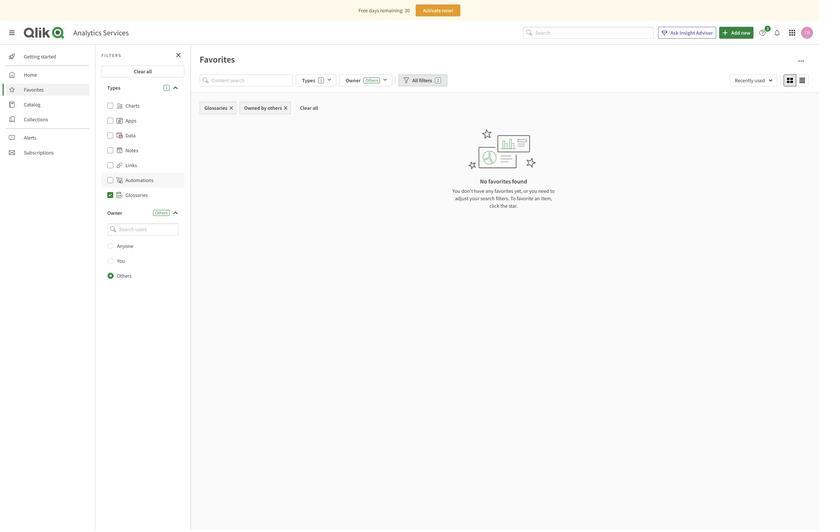 Task type: describe. For each thing, give the bounding box(es) containing it.
filters.
[[496, 195, 510, 202]]

collections
[[24, 116, 48, 123]]

notes
[[126, 147, 138, 154]]

getting started
[[24, 53, 56, 60]]

free days remaining: 30
[[359, 7, 410, 14]]

analytics
[[73, 28, 102, 37]]

0 vertical spatial favorites
[[489, 178, 511, 185]]

services
[[103, 28, 129, 37]]

0 horizontal spatial owner
[[107, 210, 122, 217]]

getting started link
[[6, 51, 89, 63]]

don't
[[462, 188, 473, 195]]

catalog link
[[6, 99, 89, 111]]

types inside filters region
[[302, 77, 315, 84]]

switch view group
[[784, 75, 809, 86]]

all for the leftmost clear all 'button'
[[146, 68, 152, 75]]

Search text field
[[536, 27, 654, 39]]

getting
[[24, 53, 40, 60]]

charts
[[126, 102, 140, 109]]

activate now! link
[[416, 4, 461, 16]]

catalog
[[24, 101, 40, 108]]

0 horizontal spatial clear all button
[[101, 66, 184, 78]]

analytics services
[[73, 28, 129, 37]]

glossaries inside button
[[205, 105, 228, 111]]

all filters
[[413, 77, 432, 84]]

days
[[369, 7, 379, 14]]

by
[[261, 105, 267, 111]]

2
[[437, 78, 439, 83]]

Search users text field
[[118, 224, 170, 236]]

adjust
[[455, 195, 469, 202]]

owner option group
[[101, 239, 184, 283]]

1 vertical spatial glossaries
[[126, 192, 148, 199]]

alerts
[[24, 135, 36, 141]]

analytics services element
[[73, 28, 129, 37]]

all for bottommost clear all 'button'
[[313, 105, 318, 111]]

0 horizontal spatial types
[[107, 85, 120, 91]]

others inside filters region
[[366, 78, 378, 83]]

others
[[268, 105, 282, 111]]

yet,
[[515, 188, 523, 195]]

owned
[[244, 105, 260, 111]]

you inside owner option group
[[117, 258, 125, 264]]

activate
[[423, 7, 441, 14]]

3 button
[[757, 26, 773, 39]]

ask insight advisor
[[671, 29, 713, 36]]

owned by others
[[244, 105, 282, 111]]

now!
[[442, 7, 454, 14]]

you inside no favorites found you don't have any favorites yet, or you need to adjust your search filters. to favorite an item, click the star.
[[453, 188, 461, 195]]

favorite
[[517, 195, 534, 202]]

ask
[[671, 29, 679, 36]]

anyone
[[117, 243, 133, 250]]

0 vertical spatial favorites
[[200, 54, 235, 65]]



Task type: locate. For each thing, give the bounding box(es) containing it.
1 horizontal spatial types
[[302, 77, 315, 84]]

None field
[[101, 224, 184, 236]]

filters
[[419, 77, 432, 84]]

glossaries left owned
[[205, 105, 228, 111]]

1 inside filters region
[[320, 78, 322, 83]]

1 horizontal spatial others
[[155, 210, 168, 216]]

search
[[481, 195, 495, 202]]

clear all up charts
[[134, 68, 152, 75]]

1 vertical spatial you
[[117, 258, 125, 264]]

the
[[501, 203, 508, 209]]

1 horizontal spatial all
[[313, 105, 318, 111]]

1 vertical spatial clear
[[300, 105, 312, 111]]

clear all button right others
[[294, 102, 324, 114]]

Recently used field
[[730, 75, 778, 86]]

insight
[[680, 29, 695, 36]]

others
[[366, 78, 378, 83], [155, 210, 168, 216], [117, 273, 132, 279]]

advisor
[[697, 29, 713, 36]]

item,
[[541, 195, 553, 202]]

apps
[[126, 117, 136, 124]]

0 vertical spatial you
[[453, 188, 461, 195]]

you
[[453, 188, 461, 195], [117, 258, 125, 264]]

home link
[[6, 69, 89, 81]]

1 horizontal spatial clear
[[300, 105, 312, 111]]

your
[[470, 195, 480, 202]]

types
[[302, 77, 315, 84], [107, 85, 120, 91]]

30
[[405, 7, 410, 14]]

0 vertical spatial types
[[302, 77, 315, 84]]

favorites
[[200, 54, 235, 65], [24, 86, 44, 93]]

you
[[529, 188, 538, 195]]

0 vertical spatial glossaries
[[205, 105, 228, 111]]

tyler black image
[[802, 27, 814, 39]]

0 horizontal spatial clear
[[134, 68, 145, 75]]

0 horizontal spatial clear all
[[134, 68, 152, 75]]

favorites up filters.
[[495, 188, 514, 195]]

clear all button
[[101, 66, 184, 78], [294, 102, 324, 114]]

1 horizontal spatial clear all button
[[294, 102, 324, 114]]

found
[[512, 178, 527, 185]]

filters
[[101, 52, 122, 58]]

favorites link
[[6, 84, 89, 96]]

data
[[126, 132, 136, 139]]

1 vertical spatial owner
[[107, 210, 122, 217]]

free
[[359, 7, 368, 14]]

alerts link
[[6, 132, 89, 144]]

1
[[320, 78, 322, 83], [165, 85, 168, 91]]

glossaries button
[[200, 102, 236, 114]]

glossaries down "automations"
[[126, 192, 148, 199]]

ask insight advisor button
[[659, 27, 717, 39]]

need
[[539, 188, 550, 195]]

1 vertical spatial others
[[155, 210, 168, 216]]

clear
[[134, 68, 145, 75], [300, 105, 312, 111]]

clear all right others
[[300, 105, 318, 111]]

favorites up any
[[489, 178, 511, 185]]

1 horizontal spatial glossaries
[[205, 105, 228, 111]]

clear for bottommost clear all 'button'
[[300, 105, 312, 111]]

have
[[474, 188, 485, 195]]

1 vertical spatial favorites
[[24, 86, 44, 93]]

1 vertical spatial clear all button
[[294, 102, 324, 114]]

an
[[535, 195, 540, 202]]

owner inside filters region
[[346, 77, 361, 84]]

1 horizontal spatial clear all
[[300, 105, 318, 111]]

add new
[[732, 29, 751, 36]]

searchbar element
[[524, 27, 654, 39]]

1 horizontal spatial you
[[453, 188, 461, 195]]

0 horizontal spatial you
[[117, 258, 125, 264]]

1 vertical spatial clear all
[[300, 105, 318, 111]]

0 vertical spatial 1
[[320, 78, 322, 83]]

glossaries
[[205, 105, 228, 111], [126, 192, 148, 199]]

3
[[767, 26, 769, 31]]

clear all button down filters
[[101, 66, 184, 78]]

all
[[146, 68, 152, 75], [313, 105, 318, 111]]

to
[[511, 195, 516, 202]]

0 vertical spatial clear
[[134, 68, 145, 75]]

1 horizontal spatial favorites
[[200, 54, 235, 65]]

new
[[741, 29, 751, 36]]

owned by others button
[[239, 102, 291, 114]]

all
[[413, 77, 418, 84]]

subscriptions
[[24, 149, 54, 156]]

add
[[732, 29, 740, 36]]

remaining:
[[380, 7, 404, 14]]

subscriptions link
[[6, 147, 89, 159]]

owner
[[346, 77, 361, 84], [107, 210, 122, 217]]

any
[[486, 188, 494, 195]]

0 vertical spatial clear all
[[134, 68, 152, 75]]

favorites
[[489, 178, 511, 185], [495, 188, 514, 195]]

or
[[524, 188, 528, 195]]

no favorites found you don't have any favorites yet, or you need to adjust your search filters. to favorite an item, click the star.
[[453, 178, 555, 209]]

clear right others
[[300, 105, 312, 111]]

automations
[[126, 177, 154, 184]]

click
[[490, 203, 500, 209]]

add new button
[[720, 27, 754, 39]]

clear up charts
[[134, 68, 145, 75]]

clear all for the leftmost clear all 'button'
[[134, 68, 152, 75]]

clear all for bottommost clear all 'button'
[[300, 105, 318, 111]]

1 horizontal spatial owner
[[346, 77, 361, 84]]

1 vertical spatial favorites
[[495, 188, 514, 195]]

activate now!
[[423, 7, 454, 14]]

started
[[41, 53, 56, 60]]

used
[[755, 77, 765, 84]]

links
[[126, 162, 137, 169]]

collections link
[[6, 114, 89, 126]]

filters region
[[200, 73, 811, 88]]

home
[[24, 72, 37, 78]]

1 horizontal spatial 1
[[320, 78, 322, 83]]

you up adjust
[[453, 188, 461, 195]]

close sidebar menu image
[[9, 30, 15, 36]]

clear for the leftmost clear all 'button'
[[134, 68, 145, 75]]

favorites inside favorites "link"
[[24, 86, 44, 93]]

no
[[480, 178, 487, 185]]

0 horizontal spatial others
[[117, 273, 132, 279]]

0 horizontal spatial all
[[146, 68, 152, 75]]

1 vertical spatial 1
[[165, 85, 168, 91]]

you down anyone
[[117, 258, 125, 264]]

star.
[[509, 203, 518, 209]]

0 horizontal spatial 1
[[165, 85, 168, 91]]

recently
[[735, 77, 754, 84]]

2 horizontal spatial others
[[366, 78, 378, 83]]

navigation pane element
[[0, 48, 95, 162]]

0 horizontal spatial glossaries
[[126, 192, 148, 199]]

more actions image
[[799, 58, 805, 64]]

0 vertical spatial owner
[[346, 77, 361, 84]]

Content search text field
[[212, 75, 293, 86]]

0 vertical spatial all
[[146, 68, 152, 75]]

0 vertical spatial clear all button
[[101, 66, 184, 78]]

recently used
[[735, 77, 765, 84]]

1 vertical spatial types
[[107, 85, 120, 91]]

to
[[551, 188, 555, 195]]

0 horizontal spatial favorites
[[24, 86, 44, 93]]

others inside owner option group
[[117, 273, 132, 279]]

1 vertical spatial all
[[313, 105, 318, 111]]

0 vertical spatial others
[[366, 78, 378, 83]]

clear all
[[134, 68, 152, 75], [300, 105, 318, 111]]

2 vertical spatial others
[[117, 273, 132, 279]]



Task type: vqa. For each thing, say whether or not it's contained in the screenshot.
Glossaries
yes



